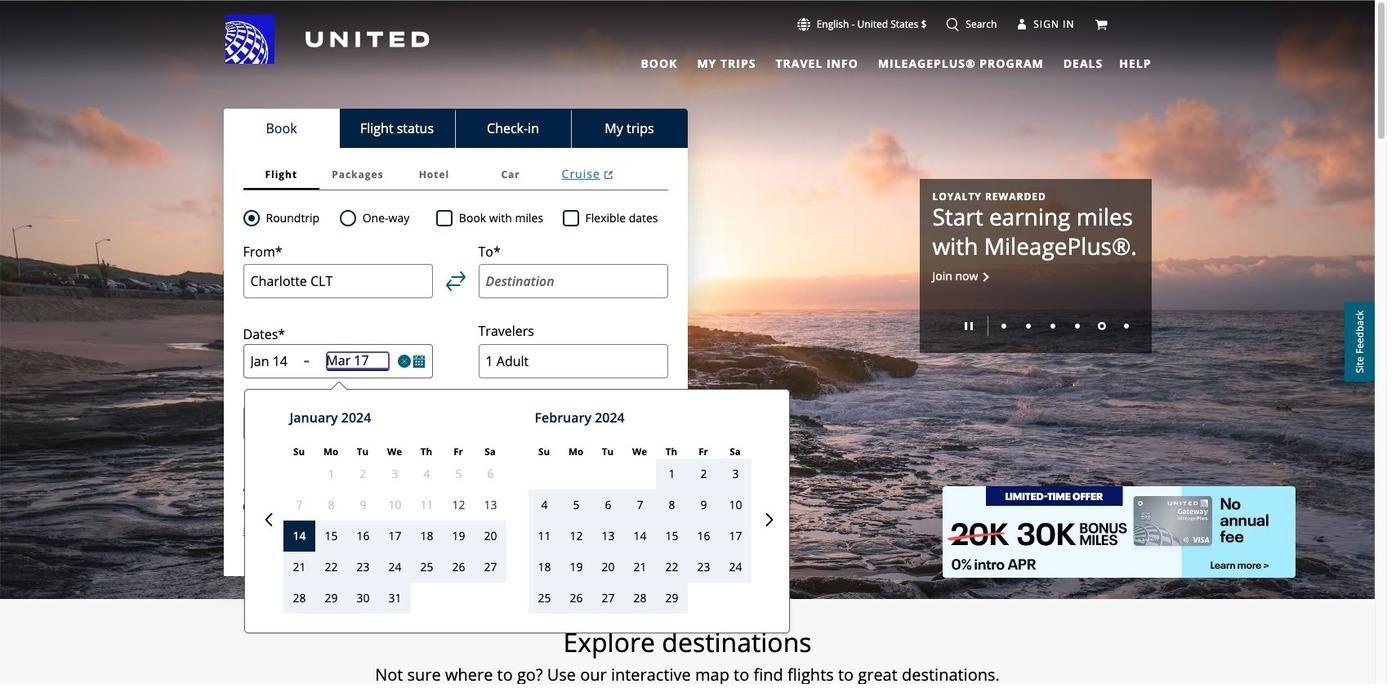 Task type: locate. For each thing, give the bounding box(es) containing it.
1 vertical spatial tab list
[[224, 109, 688, 148]]

2 vertical spatial tab list
[[243, 159, 668, 190]]

slide 5 of 6 image
[[1098, 322, 1106, 330]]

pause image
[[965, 322, 973, 330]]

slide 2 of 6 image
[[1026, 324, 1031, 329]]

one way flight search element
[[356, 208, 410, 228]]

Departure text field
[[251, 353, 297, 371]]

navigation
[[0, 14, 1376, 74]]

slide 4 of 6 image
[[1075, 324, 1080, 329]]

Return text field
[[326, 352, 390, 371]]

slide 3 of 6 image
[[1051, 324, 1056, 329]]

carousel buttons element
[[933, 311, 1139, 340]]

tab list
[[631, 49, 1107, 74], [224, 109, 688, 148], [243, 159, 668, 190]]

not sure where to go? use our interactive map to find flights to great destinations. element
[[130, 665, 1246, 684]]

move backward to switch to the previous month. image
[[262, 514, 275, 527]]

move forward to switch to the next month. image
[[763, 514, 776, 527]]

main content
[[0, 1, 1376, 684]]



Task type: vqa. For each thing, say whether or not it's contained in the screenshot.
"Origin" text box
yes



Task type: describe. For each thing, give the bounding box(es) containing it.
reverse origin and destination image
[[446, 271, 465, 291]]

united logo link to homepage image
[[225, 15, 430, 64]]

Destination text field
[[479, 264, 668, 299]]

currently in english united states	$ enter to change image
[[797, 18, 811, 31]]

calendar application
[[249, 390, 1253, 645]]

slide 1 of 6 image
[[1002, 324, 1007, 329]]

0 vertical spatial tab list
[[631, 49, 1107, 74]]

Origin text field
[[243, 264, 433, 299]]

round trip flight search element
[[260, 208, 320, 228]]

view cart, click to view list of recently searched saved trips. image
[[1095, 18, 1108, 31]]

book with miles element
[[436, 208, 563, 228]]

slide 6 of 6 image
[[1124, 324, 1129, 329]]

explore destinations element
[[130, 626, 1246, 659]]



